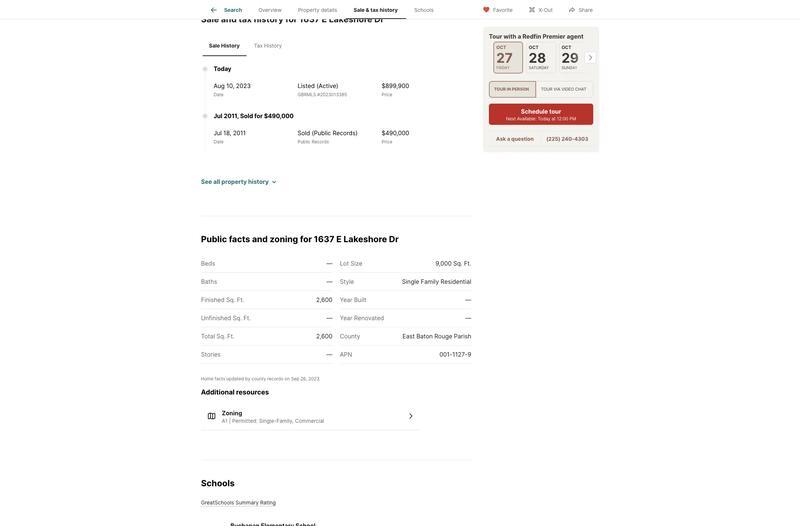 Task type: describe. For each thing, give the bounding box(es) containing it.
0 horizontal spatial $490,000
[[264, 112, 294, 120]]

schools inside tab
[[415, 7, 434, 13]]

sep
[[291, 376, 299, 382]]

x-out
[[539, 7, 553, 13]]

— for unfinished sq. ft.
[[327, 314, 333, 322]]

property
[[222, 178, 247, 186]]

$899,900
[[382, 82, 409, 90]]

aug 10, 2023 date
[[214, 82, 251, 97]]

schedule tour next available: today at 12:00 pm
[[506, 108, 576, 122]]

2011
[[233, 129, 246, 137]]

year for year built
[[340, 296, 353, 304]]

9,000
[[436, 260, 452, 267]]

family
[[421, 278, 439, 285]]

1127-
[[453, 351, 468, 358]]

sale history tab
[[203, 36, 246, 55]]

out
[[544, 7, 553, 13]]

home
[[201, 376, 214, 382]]

— for year built
[[466, 296, 472, 304]]

updated
[[227, 376, 244, 382]]

tour with a redfin premier agent
[[489, 33, 584, 40]]

family,
[[277, 417, 294, 424]]

sale history
[[209, 42, 240, 49]]

29
[[562, 50, 579, 66]]

search link
[[209, 6, 242, 14]]

redfin
[[523, 33, 541, 40]]

rouge
[[435, 333, 453, 340]]

tour for tour with a redfin premier agent
[[489, 33, 502, 40]]

stories
[[201, 351, 221, 358]]

1637 for history
[[299, 14, 320, 24]]

facts for public
[[229, 234, 250, 245]]

aug
[[214, 82, 225, 90]]

premier
[[543, 33, 566, 40]]

jul 18, 2011 date
[[214, 129, 246, 145]]

next image
[[585, 52, 596, 64]]

public facts and zoning for 1637 e lakeshore dr
[[201, 234, 399, 245]]

x-
[[539, 7, 544, 13]]

zoning
[[270, 234, 298, 245]]

tab list for x-out button
[[201, 0, 448, 19]]

18,
[[224, 129, 232, 137]]

finished
[[201, 296, 225, 304]]

year for year renovated
[[340, 314, 353, 322]]

001-1127-9
[[440, 351, 472, 358]]

history for sale history
[[221, 42, 240, 49]]

next
[[506, 116, 516, 122]]

sq. for 9,000
[[454, 260, 463, 267]]

x-out button
[[522, 2, 559, 17]]

single family residential
[[402, 278, 472, 285]]

greatschools summary rating link
[[201, 499, 276, 506]]

rating
[[260, 499, 276, 506]]

— for beds
[[327, 260, 333, 267]]

0 horizontal spatial for
[[255, 112, 263, 120]]

agent
[[567, 33, 584, 40]]

oct 28 saturday
[[529, 45, 549, 70]]

sale & tax history tab
[[346, 1, 406, 19]]

2,600 for finished sq. ft.
[[316, 296, 333, 304]]

0 horizontal spatial a
[[507, 136, 510, 142]]

&
[[366, 7, 370, 13]]

0 horizontal spatial today
[[214, 65, 232, 73]]

records)
[[333, 129, 358, 137]]

0 horizontal spatial schools
[[201, 478, 235, 489]]

date for jul
[[214, 139, 224, 145]]

ft. for total sq. ft.
[[227, 333, 235, 340]]

tax for and
[[239, 14, 252, 24]]

permitted:
[[232, 417, 258, 424]]

sale and tax history for 1637 e lakeshore dr
[[201, 14, 384, 24]]

e for zoning
[[337, 234, 342, 245]]

2011,
[[224, 112, 239, 120]]

commercial
[[295, 417, 324, 424]]

at
[[552, 116, 556, 122]]

(225)
[[546, 136, 561, 142]]

property details
[[298, 7, 337, 13]]

dr for sale and tax history for 1637 e lakeshore dr
[[375, 14, 384, 24]]

lakeshore for public facts and zoning for 1637 e lakeshore dr
[[344, 234, 387, 245]]

by
[[245, 376, 251, 382]]

total
[[201, 333, 215, 340]]

tour for tour via video chat
[[541, 87, 553, 92]]

parish
[[454, 333, 472, 340]]

finished sq. ft.
[[201, 296, 244, 304]]

listed (active) gbrmls #2023013385
[[298, 82, 347, 97]]

$899,900 price
[[382, 82, 409, 97]]

sale for sale & tax history
[[354, 7, 365, 13]]

12:00
[[557, 116, 568, 122]]

oct for 29
[[562, 45, 572, 50]]

today inside schedule tour next available: today at 12:00 pm
[[538, 116, 551, 122]]

tax history
[[254, 42, 282, 49]]

.
[[319, 376, 321, 382]]

friday
[[497, 65, 510, 70]]

9,000 sq. ft.
[[436, 260, 472, 267]]

residential
[[441, 278, 472, 285]]

saturday
[[529, 65, 549, 70]]

date for aug
[[214, 92, 224, 97]]

— for year renovated
[[466, 314, 472, 322]]

all
[[214, 178, 220, 186]]

person
[[512, 87, 529, 92]]

1 horizontal spatial a
[[518, 33, 521, 40]]

facts for home
[[215, 376, 225, 382]]

video
[[562, 87, 574, 92]]

favorite button
[[477, 2, 519, 17]]

chat
[[575, 87, 587, 92]]

schedule
[[521, 108, 548, 115]]

1637 for zoning
[[314, 234, 335, 245]]

baton
[[417, 333, 433, 340]]

26,
[[301, 376, 307, 382]]

see all property history
[[201, 178, 269, 186]]



Task type: locate. For each thing, give the bounding box(es) containing it.
1 vertical spatial schools
[[201, 478, 235, 489]]

tour left in
[[494, 87, 506, 92]]

2 year from the top
[[340, 314, 353, 322]]

jul left 2011,
[[214, 112, 223, 120]]

a1
[[222, 417, 228, 424]]

history inside tab
[[380, 7, 398, 13]]

1 vertical spatial facts
[[215, 376, 225, 382]]

price for $899,900
[[382, 92, 393, 97]]

sq. right total
[[217, 333, 226, 340]]

1 history from the left
[[221, 42, 240, 49]]

oct down agent
[[562, 45, 572, 50]]

— left the year renovated
[[327, 314, 333, 322]]

2023 right '10,'
[[236, 82, 251, 90]]

facts
[[229, 234, 250, 245], [215, 376, 225, 382]]

tab list containing sale history
[[201, 35, 291, 56]]

lakeshore for sale and tax history for 1637 e lakeshore dr
[[329, 14, 373, 24]]

0 vertical spatial price
[[382, 92, 393, 97]]

2 jul from the top
[[214, 129, 222, 137]]

price
[[382, 92, 393, 97], [382, 139, 393, 145]]

home facts updated by county records on sep 26, 2023 .
[[201, 376, 321, 382]]

county
[[252, 376, 266, 382]]

greatschools
[[201, 499, 234, 506]]

tax right &
[[371, 7, 379, 13]]

history for tax history
[[264, 42, 282, 49]]

tax inside tab
[[371, 7, 379, 13]]

240-
[[562, 136, 575, 142]]

summary
[[236, 499, 259, 506]]

1 vertical spatial $490,000
[[382, 129, 409, 137]]

ask a question link
[[496, 136, 534, 142]]

sq. right 'finished' in the left of the page
[[226, 296, 235, 304]]

oct for 27
[[497, 45, 506, 50]]

ft. for unfinished sq. ft.
[[244, 314, 251, 322]]

1 horizontal spatial oct
[[529, 45, 539, 50]]

history inside sale history tab
[[221, 42, 240, 49]]

1 horizontal spatial sold
[[298, 129, 310, 137]]

1 horizontal spatial public
[[298, 139, 311, 145]]

history for all
[[248, 178, 269, 186]]

(active)
[[317, 82, 339, 90]]

property
[[298, 7, 320, 13]]

0 vertical spatial tax
[[371, 7, 379, 13]]

date down aug
[[214, 92, 224, 97]]

0 vertical spatial 2023
[[236, 82, 251, 90]]

oct inside the oct 27 friday
[[497, 45, 506, 50]]

oct inside oct 28 saturday
[[529, 45, 539, 50]]

2,600
[[316, 296, 333, 304], [316, 333, 333, 340]]

tax
[[254, 42, 263, 49]]

tab list containing search
[[201, 0, 448, 19]]

2023
[[236, 82, 251, 90], [309, 376, 319, 382]]

via
[[554, 87, 561, 92]]

lakeshore up size
[[344, 234, 387, 245]]

jul for jul 18, 2011 date
[[214, 129, 222, 137]]

lot size
[[340, 260, 363, 267]]

tax history tab
[[246, 36, 290, 55]]

history inside dropdown button
[[248, 178, 269, 186]]

year up county
[[340, 314, 353, 322]]

total sq. ft.
[[201, 333, 235, 340]]

1 vertical spatial tax
[[239, 14, 252, 24]]

2,600 left year built
[[316, 296, 333, 304]]

history right tax
[[264, 42, 282, 49]]

28
[[529, 50, 546, 66]]

0 vertical spatial today
[[214, 65, 232, 73]]

1 vertical spatial tab list
[[201, 35, 291, 56]]

available:
[[517, 116, 537, 122]]

for for history
[[286, 14, 297, 24]]

public up beds
[[201, 234, 227, 245]]

sale for sale history
[[209, 42, 220, 49]]

history for and
[[254, 14, 284, 24]]

0 vertical spatial sale
[[354, 7, 365, 13]]

zoning a1 | permitted: single-family, commercial
[[222, 409, 324, 424]]

0 vertical spatial $490,000
[[264, 112, 294, 120]]

1 vertical spatial jul
[[214, 129, 222, 137]]

1637
[[299, 14, 320, 24], [314, 234, 335, 245]]

1 horizontal spatial facts
[[229, 234, 250, 245]]

0 vertical spatial facts
[[229, 234, 250, 245]]

— up parish on the bottom
[[466, 314, 472, 322]]

#2023013385
[[317, 92, 347, 97]]

year built
[[340, 296, 367, 304]]

— left style
[[327, 278, 333, 285]]

oct inside oct 29 sunday
[[562, 45, 572, 50]]

2,600 for total sq. ft.
[[316, 333, 333, 340]]

schools tab
[[406, 1, 442, 19]]

1 horizontal spatial for
[[286, 14, 297, 24]]

tour left the with
[[489, 33, 502, 40]]

0 vertical spatial a
[[518, 33, 521, 40]]

zoning
[[222, 409, 242, 417]]

history for &
[[380, 7, 398, 13]]

2023 right 26,
[[309, 376, 319, 382]]

e for history
[[322, 14, 327, 24]]

0 vertical spatial and
[[221, 14, 237, 24]]

sold (public records) public records
[[298, 129, 358, 145]]

jul left 18,
[[214, 129, 222, 137]]

0 vertical spatial dr
[[375, 14, 384, 24]]

gbrmls
[[298, 92, 316, 97]]

ft. for 9,000 sq. ft.
[[464, 260, 472, 267]]

history left tax
[[221, 42, 240, 49]]

e up "lot" in the left of the page
[[337, 234, 342, 245]]

list box
[[489, 81, 593, 98]]

0 horizontal spatial dr
[[375, 14, 384, 24]]

1 vertical spatial 1637
[[314, 234, 335, 245]]

(225) 240-4303 link
[[546, 136, 589, 142]]

0 horizontal spatial 2023
[[236, 82, 251, 90]]

style
[[340, 278, 354, 285]]

sale for sale and tax history for 1637 e lakeshore dr
[[201, 14, 219, 24]]

tour in person
[[494, 87, 529, 92]]

1 2,600 from the top
[[316, 296, 333, 304]]

— down residential
[[466, 296, 472, 304]]

tour left via
[[541, 87, 553, 92]]

lakeshore down &
[[329, 14, 373, 24]]

27
[[497, 50, 513, 66]]

sq. for finished
[[226, 296, 235, 304]]

1 jul from the top
[[214, 112, 223, 120]]

oct 29 sunday
[[562, 45, 579, 70]]

tab list
[[201, 0, 448, 19], [201, 35, 291, 56]]

2 vertical spatial for
[[300, 234, 312, 245]]

price inside "$490,000 price"
[[382, 139, 393, 145]]

county
[[340, 333, 360, 340]]

sale
[[354, 7, 365, 13], [201, 14, 219, 24], [209, 42, 220, 49]]

additional
[[201, 388, 235, 396]]

1 vertical spatial sale
[[201, 14, 219, 24]]

tour for tour in person
[[494, 87, 506, 92]]

0 horizontal spatial oct
[[497, 45, 506, 50]]

$490,000
[[264, 112, 294, 120], [382, 129, 409, 137]]

pm
[[570, 116, 576, 122]]

1 date from the top
[[214, 92, 224, 97]]

year renovated
[[340, 314, 384, 322]]

1 vertical spatial price
[[382, 139, 393, 145]]

1 vertical spatial 2,600
[[316, 333, 333, 340]]

$490,000 price
[[382, 129, 409, 145]]

and left zoning
[[252, 234, 268, 245]]

1 horizontal spatial 2023
[[309, 376, 319, 382]]

date inside aug 10, 2023 date
[[214, 92, 224, 97]]

dr for public facts and zoning for 1637 e lakeshore dr
[[389, 234, 399, 245]]

for for zoning
[[300, 234, 312, 245]]

list box containing tour in person
[[489, 81, 593, 98]]

jul inside jul 18, 2011 date
[[214, 129, 222, 137]]

overview tab
[[250, 1, 290, 19]]

a right the with
[[518, 33, 521, 40]]

public left records
[[298, 139, 311, 145]]

ft. down finished sq. ft.
[[244, 314, 251, 322]]

property details tab
[[290, 1, 346, 19]]

ft. up residential
[[464, 260, 472, 267]]

lot
[[340, 260, 349, 267]]

4303
[[575, 136, 589, 142]]

oct down redfin on the top of the page
[[529, 45, 539, 50]]

1 price from the top
[[382, 92, 393, 97]]

today up aug
[[214, 65, 232, 73]]

public inside sold (public records) public records
[[298, 139, 311, 145]]

east baton rouge parish
[[403, 333, 472, 340]]

2 price from the top
[[382, 139, 393, 145]]

1 vertical spatial year
[[340, 314, 353, 322]]

apn
[[340, 351, 352, 358]]

0 horizontal spatial e
[[322, 14, 327, 24]]

1 horizontal spatial history
[[264, 42, 282, 49]]

2 vertical spatial history
[[248, 178, 269, 186]]

1 vertical spatial public
[[201, 234, 227, 245]]

1 vertical spatial 2023
[[309, 376, 319, 382]]

price for $490,000
[[382, 139, 393, 145]]

date inside jul 18, 2011 date
[[214, 139, 224, 145]]

1 vertical spatial dr
[[389, 234, 399, 245]]

history right &
[[380, 7, 398, 13]]

size
[[351, 260, 363, 267]]

search
[[224, 7, 242, 13]]

0 vertical spatial schools
[[415, 7, 434, 13]]

— for stories
[[327, 351, 333, 358]]

e
[[322, 14, 327, 24], [337, 234, 342, 245]]

tax down search
[[239, 14, 252, 24]]

1 horizontal spatial $490,000
[[382, 129, 409, 137]]

0 vertical spatial 1637
[[299, 14, 320, 24]]

1 horizontal spatial today
[[538, 116, 551, 122]]

1 year from the top
[[340, 296, 353, 304]]

0 horizontal spatial sold
[[240, 112, 253, 120]]

history down overview
[[254, 14, 284, 24]]

— left "lot" in the left of the page
[[327, 260, 333, 267]]

price inside $899,900 price
[[382, 92, 393, 97]]

1 vertical spatial sold
[[298, 129, 310, 137]]

see
[[201, 178, 212, 186]]

jul for jul 2011, sold for $490,000
[[214, 112, 223, 120]]

2 vertical spatial sale
[[209, 42, 220, 49]]

2 oct from the left
[[529, 45, 539, 50]]

— for baths
[[327, 278, 333, 285]]

0 vertical spatial lakeshore
[[329, 14, 373, 24]]

jul 2011, sold for $490,000
[[214, 112, 294, 120]]

sale inside tab
[[354, 7, 365, 13]]

1 horizontal spatial e
[[337, 234, 342, 245]]

schools
[[415, 7, 434, 13], [201, 478, 235, 489]]

0 vertical spatial jul
[[214, 112, 223, 120]]

2 horizontal spatial for
[[300, 234, 312, 245]]

oct for 28
[[529, 45, 539, 50]]

0 horizontal spatial tax
[[239, 14, 252, 24]]

|
[[229, 417, 231, 424]]

2 tab list from the top
[[201, 35, 291, 56]]

ft. down unfinished sq. ft.
[[227, 333, 235, 340]]

sq. for total
[[217, 333, 226, 340]]

today left at
[[538, 116, 551, 122]]

oct down the with
[[497, 45, 506, 50]]

2 2,600 from the top
[[316, 333, 333, 340]]

0 horizontal spatial facts
[[215, 376, 225, 382]]

0 vertical spatial sold
[[240, 112, 253, 120]]

sq. right the unfinished
[[233, 314, 242, 322]]

ask a question
[[496, 136, 534, 142]]

history inside "tax history" "tab"
[[264, 42, 282, 49]]

in
[[507, 87, 511, 92]]

year
[[340, 296, 353, 304], [340, 314, 353, 322]]

0 vertical spatial e
[[322, 14, 327, 24]]

tour
[[549, 108, 561, 115]]

1 vertical spatial history
[[254, 14, 284, 24]]

0 vertical spatial date
[[214, 92, 224, 97]]

1 horizontal spatial tax
[[371, 7, 379, 13]]

dr
[[375, 14, 384, 24], [389, 234, 399, 245]]

sold inside sold (public records) public records
[[298, 129, 310, 137]]

history
[[221, 42, 240, 49], [264, 42, 282, 49]]

10,
[[227, 82, 235, 90]]

0 vertical spatial public
[[298, 139, 311, 145]]

— left 'apn'
[[327, 351, 333, 358]]

ask
[[496, 136, 506, 142]]

date down 18,
[[214, 139, 224, 145]]

0 horizontal spatial history
[[221, 42, 240, 49]]

1 horizontal spatial dr
[[389, 234, 399, 245]]

year left built
[[340, 296, 353, 304]]

0 vertical spatial tab list
[[201, 0, 448, 19]]

ft. up unfinished sq. ft.
[[237, 296, 244, 304]]

tax for &
[[371, 7, 379, 13]]

1 oct from the left
[[497, 45, 506, 50]]

today
[[214, 65, 232, 73], [538, 116, 551, 122]]

tab list for see all property history dropdown button
[[201, 35, 291, 56]]

1 vertical spatial and
[[252, 234, 268, 245]]

1 vertical spatial a
[[507, 136, 510, 142]]

sale inside tab
[[209, 42, 220, 49]]

sunday
[[562, 65, 578, 70]]

1 vertical spatial e
[[337, 234, 342, 245]]

0 horizontal spatial public
[[201, 234, 227, 245]]

1 vertical spatial today
[[538, 116, 551, 122]]

sold right 2011,
[[240, 112, 253, 120]]

e down details
[[322, 14, 327, 24]]

1 tab list from the top
[[201, 0, 448, 19]]

sold left (public
[[298, 129, 310, 137]]

built
[[354, 296, 367, 304]]

0 vertical spatial history
[[380, 7, 398, 13]]

resources
[[236, 388, 269, 396]]

3 oct from the left
[[562, 45, 572, 50]]

0 vertical spatial for
[[286, 14, 297, 24]]

favorite
[[493, 7, 513, 13]]

0 vertical spatial 2,600
[[316, 296, 333, 304]]

2 date from the top
[[214, 139, 224, 145]]

tour via video chat
[[541, 87, 587, 92]]

1 vertical spatial for
[[255, 112, 263, 120]]

0 horizontal spatial and
[[221, 14, 237, 24]]

share
[[579, 7, 593, 13]]

baths
[[201, 278, 217, 285]]

ft. for finished sq. ft.
[[237, 296, 244, 304]]

0 vertical spatial year
[[340, 296, 353, 304]]

east
[[403, 333, 415, 340]]

details
[[321, 7, 337, 13]]

single-
[[259, 417, 277, 424]]

history
[[380, 7, 398, 13], [254, 14, 284, 24], [248, 178, 269, 186]]

1 vertical spatial date
[[214, 139, 224, 145]]

2,600 left county
[[316, 333, 333, 340]]

and down search
[[221, 14, 237, 24]]

share button
[[562, 2, 599, 17]]

overview
[[259, 7, 282, 13]]

2 history from the left
[[264, 42, 282, 49]]

greatschools summary rating
[[201, 499, 276, 506]]

history right property
[[248, 178, 269, 186]]

001-
[[440, 351, 453, 358]]

(public
[[312, 129, 331, 137]]

tour
[[489, 33, 502, 40], [494, 87, 506, 92], [541, 87, 553, 92]]

1 vertical spatial lakeshore
[[344, 234, 387, 245]]

1 horizontal spatial schools
[[415, 7, 434, 13]]

sq. for unfinished
[[233, 314, 242, 322]]

sq. right "9,000"
[[454, 260, 463, 267]]

a right ask
[[507, 136, 510, 142]]

None button
[[494, 42, 523, 74], [526, 42, 556, 73], [559, 42, 589, 73], [494, 42, 523, 74], [526, 42, 556, 73], [559, 42, 589, 73]]

2 horizontal spatial oct
[[562, 45, 572, 50]]

1 horizontal spatial and
[[252, 234, 268, 245]]

2023 inside aug 10, 2023 date
[[236, 82, 251, 90]]



Task type: vqa. For each thing, say whether or not it's contained in the screenshot.


